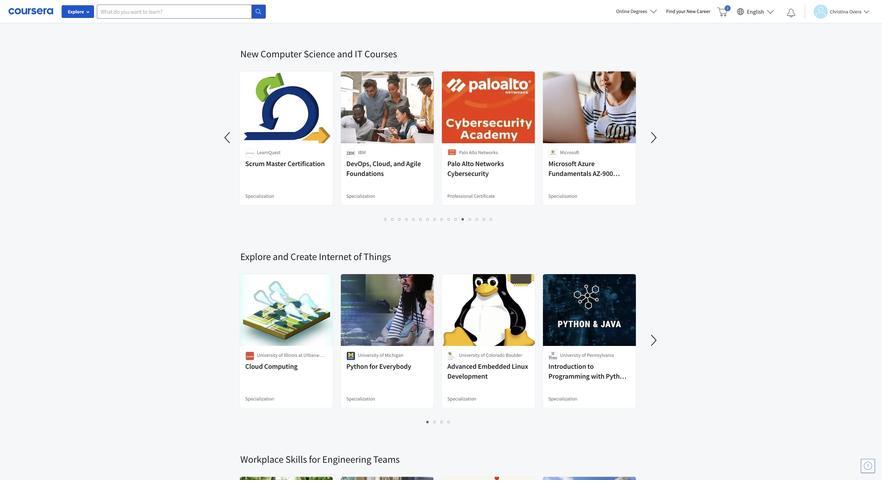 Task type: vqa. For each thing, say whether or not it's contained in the screenshot.
leftmost Explore
yes



Task type: describe. For each thing, give the bounding box(es) containing it.
1 horizontal spatial new
[[687, 8, 696, 14]]

christina overa button
[[805, 4, 869, 18]]

prep
[[566, 179, 580, 188]]

1 list from the top
[[240, 12, 636, 20]]

1 vertical spatial 1 button
[[424, 418, 431, 426]]

urbana-
[[303, 352, 320, 358]]

2 for 2 button inside explore and create internet of things carousel element
[[433, 419, 436, 425]]

1 for 1 button to the bottom
[[426, 419, 429, 425]]

university of pennsylvania
[[560, 352, 614, 358]]

alto for palo alto networks cybersecurity
[[462, 159, 474, 168]]

4 for 4 button in explore and create internet of things carousel element
[[448, 419, 450, 425]]

workplace
[[240, 453, 284, 466]]

5
[[412, 216, 415, 223]]

12
[[462, 216, 467, 223]]

az-
[[593, 169, 602, 178]]

networks for palo alto networks cybersecurity
[[475, 159, 504, 168]]

cloud computing
[[245, 362, 298, 371]]

overa
[[849, 8, 861, 15]]

15
[[483, 216, 488, 223]]

14 button
[[474, 215, 481, 223]]

6 button
[[417, 215, 424, 223]]

azure
[[578, 159, 595, 168]]

1 next slide image from the top
[[645, 129, 662, 146]]

explore for explore
[[68, 8, 84, 15]]

python for everybody
[[346, 362, 411, 371]]

specialization for cloud computing
[[245, 396, 274, 402]]

java
[[561, 382, 575, 390]]

microsoft for microsoft azure fundamentals az-900 exam prep
[[548, 159, 576, 168]]

of for cloud computing
[[279, 352, 283, 358]]

foundations
[[346, 169, 384, 178]]

4 for 4 button corresponding to the topmost 1 button 3 'button'
[[405, 216, 408, 223]]

cloud
[[245, 362, 263, 371]]

3 for the topmost 1 button 3 'button'
[[398, 216, 401, 223]]

your
[[676, 8, 686, 14]]

16
[[490, 216, 495, 223]]

palo for palo alto networks
[[459, 149, 468, 156]]

2 button for the topmost 1 button
[[389, 215, 396, 223]]

computer
[[261, 48, 302, 60]]

networks for palo alto networks
[[478, 149, 498, 156]]

list inside new computer science and it courses carousel element
[[240, 215, 636, 223]]

certificate
[[474, 193, 495, 199]]

online degrees button
[[610, 4, 663, 19]]

university of michigan image
[[346, 352, 355, 361]]

degrees
[[631, 8, 647, 14]]

0 horizontal spatial new
[[240, 48, 259, 60]]

computing
[[264, 362, 298, 371]]

pennsylvania
[[587, 352, 614, 358]]

specialization for scrum master certification
[[245, 193, 274, 199]]

of for advanced embedded linux development
[[481, 352, 485, 358]]

learnquest image
[[245, 149, 254, 158]]

new computer science and it courses carousel element
[[219, 26, 662, 229]]

everybody
[[379, 362, 411, 371]]

programming
[[548, 372, 590, 381]]

help center image
[[864, 462, 872, 470]]

shopping cart: 1 item image
[[717, 5, 731, 17]]

alto for palo alto networks
[[469, 149, 477, 156]]

9
[[440, 216, 443, 223]]

to
[[588, 362, 594, 371]]

advanced embedded linux development
[[447, 362, 528, 381]]

next slide image inside explore and create internet of things carousel element
[[645, 332, 662, 349]]

palo alto networks
[[459, 149, 498, 156]]

explore for explore and create internet of things
[[240, 250, 271, 263]]

10 11 12 13 14 15 16
[[448, 216, 495, 223]]

christina overa
[[830, 8, 861, 15]]

microsoft image
[[548, 149, 557, 158]]

internet
[[319, 250, 352, 263]]

university for python
[[358, 352, 379, 358]]

cybersecurity
[[447, 169, 489, 178]]

university of colorado boulder image
[[447, 352, 456, 361]]

ibm
[[358, 149, 366, 156]]

0 vertical spatial 1 button
[[382, 215, 389, 223]]

engineering
[[322, 453, 371, 466]]

hypothesis-driven development course by university of virginia, image
[[442, 477, 535, 480]]

professional
[[447, 193, 473, 199]]

university of illinois at urbana- champaign
[[257, 352, 320, 365]]

ibm image
[[346, 149, 355, 158]]

7 button
[[424, 215, 431, 223]]

specialization for python for everybody
[[346, 396, 375, 402]]

development
[[447, 372, 488, 381]]

michigan
[[385, 352, 403, 358]]

scrum
[[245, 159, 265, 168]]

science
[[304, 48, 335, 60]]

900
[[602, 169, 613, 178]]

1 for the topmost 1 button
[[384, 216, 387, 223]]

agile project management course by google, image
[[341, 477, 434, 480]]

university of michigan
[[358, 352, 403, 358]]

1 vertical spatial for
[[309, 453, 320, 466]]

palo alto networks cybersecurity
[[447, 159, 504, 178]]

find
[[666, 8, 675, 14]]

master
[[266, 159, 286, 168]]

illinois
[[284, 352, 297, 358]]

3 button for the topmost 1 button
[[396, 215, 403, 223]]

16 button
[[488, 215, 495, 223]]

previous slide image
[[219, 129, 236, 146]]

university of colorado boulder
[[459, 352, 522, 358]]

scrum master certification
[[245, 159, 325, 168]]

boulder
[[506, 352, 522, 358]]

palo for palo alto networks cybersecurity
[[447, 159, 460, 168]]

colorado
[[486, 352, 505, 358]]

specialization for advanced embedded linux development
[[447, 396, 476, 402]]

0 vertical spatial python
[[346, 362, 368, 371]]

university for introduction
[[560, 352, 581, 358]]

8
[[433, 216, 436, 223]]

and left "it"
[[337, 48, 353, 60]]

What do you want to learn? text field
[[97, 4, 252, 18]]

courses
[[364, 48, 397, 60]]

teams
[[373, 453, 400, 466]]

microsoft azure fundamentals az-900 exam prep
[[548, 159, 613, 188]]

it
[[355, 48, 362, 60]]

5 button
[[410, 215, 417, 223]]

15 button
[[481, 215, 488, 223]]



Task type: locate. For each thing, give the bounding box(es) containing it.
1 vertical spatial 1
[[426, 419, 429, 425]]

university up python for everybody
[[358, 352, 379, 358]]

1 vertical spatial palo
[[447, 159, 460, 168]]

4 university from the left
[[560, 352, 581, 358]]

explore and create internet of things
[[240, 250, 391, 263]]

linux
[[512, 362, 528, 371]]

1 inside new computer science and it courses carousel element
[[384, 216, 387, 223]]

0 vertical spatial 4 button
[[403, 215, 410, 223]]

microsoft for microsoft
[[560, 149, 579, 156]]

7
[[426, 216, 429, 223]]

9 button
[[438, 215, 445, 223]]

of up python for everybody
[[380, 352, 384, 358]]

specialization for devops, cloud, and agile foundations
[[346, 193, 375, 199]]

university of illinois at urbana-champaign image
[[245, 352, 254, 361]]

1 vertical spatial 2 button
[[431, 418, 438, 426]]

2
[[391, 216, 394, 223], [433, 419, 436, 425]]

2 inside new computer science and it courses carousel element
[[391, 216, 394, 223]]

coursera image
[[8, 6, 53, 17]]

0 horizontal spatial 1
[[384, 216, 387, 223]]

3
[[398, 216, 401, 223], [440, 419, 443, 425]]

0 vertical spatial next slide image
[[645, 129, 662, 146]]

1 vertical spatial alto
[[462, 159, 474, 168]]

new right your
[[687, 8, 696, 14]]

0 horizontal spatial python
[[346, 362, 368, 371]]

3 for 3 'button' within explore and create internet of things carousel element
[[440, 419, 443, 425]]

and
[[337, 48, 353, 60], [393, 159, 405, 168], [273, 250, 289, 263], [548, 382, 560, 390]]

3 button for 1 button to the bottom
[[438, 418, 445, 426]]

1 button
[[382, 215, 389, 223], [424, 418, 431, 426]]

3 button inside explore and create internet of things carousel element
[[438, 418, 445, 426]]

3 inside explore and create internet of things carousel element
[[440, 419, 443, 425]]

2 button for 1 button to the bottom
[[431, 418, 438, 426]]

4 inside new computer science and it courses carousel element
[[405, 216, 408, 223]]

1 vertical spatial explore
[[240, 250, 271, 263]]

1 university from the left
[[257, 352, 278, 358]]

career
[[697, 8, 710, 14]]

0 vertical spatial palo
[[459, 149, 468, 156]]

new left computer
[[240, 48, 259, 60]]

1 horizontal spatial 1 button
[[424, 418, 431, 426]]

2 vertical spatial list
[[240, 418, 636, 426]]

and inside devops, cloud, and agile foundations
[[393, 159, 405, 168]]

explore
[[68, 8, 84, 15], [240, 250, 271, 263]]

next slide image
[[645, 129, 662, 146], [645, 332, 662, 349]]

0 vertical spatial 2
[[391, 216, 394, 223]]

palo alto networks image
[[447, 149, 456, 155]]

for
[[369, 362, 378, 371], [309, 453, 320, 466]]

python inside introduction to programming with python and java
[[606, 372, 627, 381]]

university for advanced
[[459, 352, 480, 358]]

networks up palo alto networks cybersecurity
[[478, 149, 498, 156]]

microsoft
[[560, 149, 579, 156], [548, 159, 576, 168]]

workplace skills for engineering teams
[[240, 453, 400, 466]]

university up introduction
[[560, 352, 581, 358]]

online
[[616, 8, 630, 14]]

alto inside palo alto networks cybersecurity
[[462, 159, 474, 168]]

advanced
[[447, 362, 477, 371]]

english button
[[734, 0, 777, 23]]

1 vertical spatial 4
[[448, 419, 450, 425]]

0 vertical spatial 3
[[398, 216, 401, 223]]

specialization for introduction to programming with python and java
[[548, 396, 577, 402]]

palo inside palo alto networks cybersecurity
[[447, 159, 460, 168]]

11 button
[[452, 215, 460, 223]]

0 vertical spatial new
[[687, 8, 696, 14]]

exam
[[548, 179, 565, 188]]

0 vertical spatial 4
[[405, 216, 408, 223]]

1 vertical spatial networks
[[475, 159, 504, 168]]

2 inside explore and create internet of things carousel element
[[433, 419, 436, 425]]

of for python for everybody
[[380, 352, 384, 358]]

1 horizontal spatial explore
[[240, 250, 271, 263]]

and left create
[[273, 250, 289, 263]]

networks
[[478, 149, 498, 156], [475, 159, 504, 168]]

specialization for microsoft azure fundamentals az-900 exam prep
[[548, 193, 577, 199]]

1 vertical spatial 4 button
[[445, 418, 452, 426]]

0 horizontal spatial 4 button
[[403, 215, 410, 223]]

2 list from the top
[[240, 215, 636, 223]]

at
[[298, 352, 302, 358]]

certification
[[288, 159, 325, 168]]

2 for 2 button for the topmost 1 button
[[391, 216, 394, 223]]

4 button inside explore and create internet of things carousel element
[[445, 418, 452, 426]]

3 list from the top
[[240, 418, 636, 426]]

list
[[240, 12, 636, 20], [240, 215, 636, 223], [240, 418, 636, 426]]

1 vertical spatial new
[[240, 48, 259, 60]]

agile
[[406, 159, 421, 168]]

1 horizontal spatial 1
[[426, 419, 429, 425]]

python right with at bottom right
[[606, 372, 627, 381]]

1 vertical spatial 3
[[440, 419, 443, 425]]

university up champaign
[[257, 352, 278, 358]]

find your new career
[[666, 8, 710, 14]]

online degrees
[[616, 8, 647, 14]]

1 vertical spatial python
[[606, 372, 627, 381]]

0 horizontal spatial 4
[[405, 216, 408, 223]]

13
[[469, 216, 474, 223]]

4 button for the topmost 1 button 3 'button'
[[403, 215, 410, 223]]

and left java
[[548, 382, 560, 390]]

3 inside new computer science and it courses carousel element
[[398, 216, 401, 223]]

python down university of michigan icon
[[346, 362, 368, 371]]

0 vertical spatial microsoft
[[560, 149, 579, 156]]

1 horizontal spatial 4 button
[[445, 418, 452, 426]]

0 vertical spatial 2 button
[[389, 215, 396, 223]]

1 vertical spatial 2
[[433, 419, 436, 425]]

2 button
[[389, 215, 396, 223], [431, 418, 438, 426]]

explore button
[[62, 5, 94, 18]]

alto up cybersecurity
[[462, 159, 474, 168]]

coding interview preparation course by meta, image
[[240, 477, 333, 480]]

6
[[419, 216, 422, 223]]

microsoft inside microsoft azure fundamentals az-900 exam prep
[[548, 159, 576, 168]]

and left agile
[[393, 159, 405, 168]]

christina
[[830, 8, 848, 15]]

palo right the palo alto networks icon
[[459, 149, 468, 156]]

0 horizontal spatial 2
[[391, 216, 394, 223]]

2 university from the left
[[358, 352, 379, 358]]

0 vertical spatial networks
[[478, 149, 498, 156]]

professional certificate
[[447, 193, 495, 199]]

devops,
[[346, 159, 371, 168]]

microsoft right 'microsoft' icon
[[560, 149, 579, 156]]

1 horizontal spatial python
[[606, 372, 627, 381]]

4 inside explore and create internet of things carousel element
[[448, 419, 450, 425]]

with
[[591, 372, 604, 381]]

cloud,
[[373, 159, 392, 168]]

of inside university of illinois at urbana- champaign
[[279, 352, 283, 358]]

13 button
[[467, 215, 474, 223]]

university inside university of illinois at urbana- champaign
[[257, 352, 278, 358]]

None search field
[[97, 4, 266, 18]]

of for introduction to programming with python and java
[[582, 352, 586, 358]]

2 button inside explore and create internet of things carousel element
[[431, 418, 438, 426]]

2 next slide image from the top
[[645, 332, 662, 349]]

things
[[364, 250, 391, 263]]

0 horizontal spatial 3 button
[[396, 215, 403, 223]]

university of pennsylvania image
[[548, 352, 557, 361]]

0 vertical spatial explore
[[68, 8, 84, 15]]

list inside explore and create internet of things carousel element
[[240, 418, 636, 426]]

1 horizontal spatial 3 button
[[438, 418, 445, 426]]

fundamentals
[[548, 169, 591, 178]]

for down university of michigan
[[369, 362, 378, 371]]

of left pennsylvania at the right of the page
[[582, 352, 586, 358]]

explore inside dropdown button
[[68, 8, 84, 15]]

new computer science and it courses
[[240, 48, 397, 60]]

0 horizontal spatial 1 button
[[382, 215, 389, 223]]

4 button for 3 'button' within explore and create internet of things carousel element
[[445, 418, 452, 426]]

networks inside palo alto networks cybersecurity
[[475, 159, 504, 168]]

1 horizontal spatial 4
[[448, 419, 450, 425]]

microsoft up the fundamentals
[[548, 159, 576, 168]]

0 horizontal spatial 3
[[398, 216, 401, 223]]

10 button
[[445, 215, 453, 223]]

introduction to programming with python and java
[[548, 362, 627, 390]]

networks down palo alto networks
[[475, 159, 504, 168]]

1 vertical spatial 3 button
[[438, 418, 445, 426]]

1 horizontal spatial 2 button
[[431, 418, 438, 426]]

champaign
[[257, 359, 280, 365]]

8 button
[[431, 215, 438, 223]]

14
[[476, 216, 481, 223]]

1 horizontal spatial 3
[[440, 419, 443, 425]]

of
[[353, 250, 362, 263], [279, 352, 283, 358], [380, 352, 384, 358], [481, 352, 485, 358], [582, 352, 586, 358]]

0 vertical spatial alto
[[469, 149, 477, 156]]

0 horizontal spatial explore
[[68, 8, 84, 15]]

and inside introduction to programming with python and java
[[548, 382, 560, 390]]

3 button
[[396, 215, 403, 223], [438, 418, 445, 426]]

0 vertical spatial for
[[369, 362, 378, 371]]

4 button
[[403, 215, 410, 223], [445, 418, 452, 426]]

workplace skills for engineering teams carousel element
[[237, 432, 882, 480]]

4
[[405, 216, 408, 223], [448, 419, 450, 425]]

0 vertical spatial 1
[[384, 216, 387, 223]]

palo
[[459, 149, 468, 156], [447, 159, 460, 168]]

of left things
[[353, 250, 362, 263]]

alto up palo alto networks cybersecurity
[[469, 149, 477, 156]]

university up advanced
[[459, 352, 480, 358]]

for right skills
[[309, 453, 320, 466]]

1 horizontal spatial for
[[369, 362, 378, 371]]

1 vertical spatial microsoft
[[548, 159, 576, 168]]

introduction to software product management course by university of alberta, image
[[543, 477, 636, 480]]

10
[[448, 216, 453, 223]]

1 inside explore and create internet of things carousel element
[[426, 419, 429, 425]]

3 university from the left
[[459, 352, 480, 358]]

alto
[[469, 149, 477, 156], [462, 159, 474, 168]]

devops, cloud, and agile foundations
[[346, 159, 421, 178]]

12 button
[[459, 215, 467, 223]]

0 horizontal spatial 2 button
[[389, 215, 396, 223]]

0 vertical spatial 3 button
[[396, 215, 403, 223]]

university for cloud
[[257, 352, 278, 358]]

0 vertical spatial list
[[240, 12, 636, 20]]

learnquest
[[257, 149, 280, 156]]

11
[[455, 216, 460, 223]]

for inside explore and create internet of things carousel element
[[369, 362, 378, 371]]

1 horizontal spatial 2
[[433, 419, 436, 425]]

university
[[257, 352, 278, 358], [358, 352, 379, 358], [459, 352, 480, 358], [560, 352, 581, 358]]

0 horizontal spatial for
[[309, 453, 320, 466]]

1
[[384, 216, 387, 223], [426, 419, 429, 425]]

introduction
[[548, 362, 586, 371]]

find your new career link
[[663, 7, 714, 16]]

of left illinois
[[279, 352, 283, 358]]

palo down the palo alto networks icon
[[447, 159, 460, 168]]

1 vertical spatial list
[[240, 215, 636, 223]]

embedded
[[478, 362, 510, 371]]

1 vertical spatial next slide image
[[645, 332, 662, 349]]

show notifications image
[[787, 9, 795, 17]]

explore and create internet of things carousel element
[[237, 229, 882, 432]]

create
[[290, 250, 317, 263]]

of left the colorado
[[481, 352, 485, 358]]



